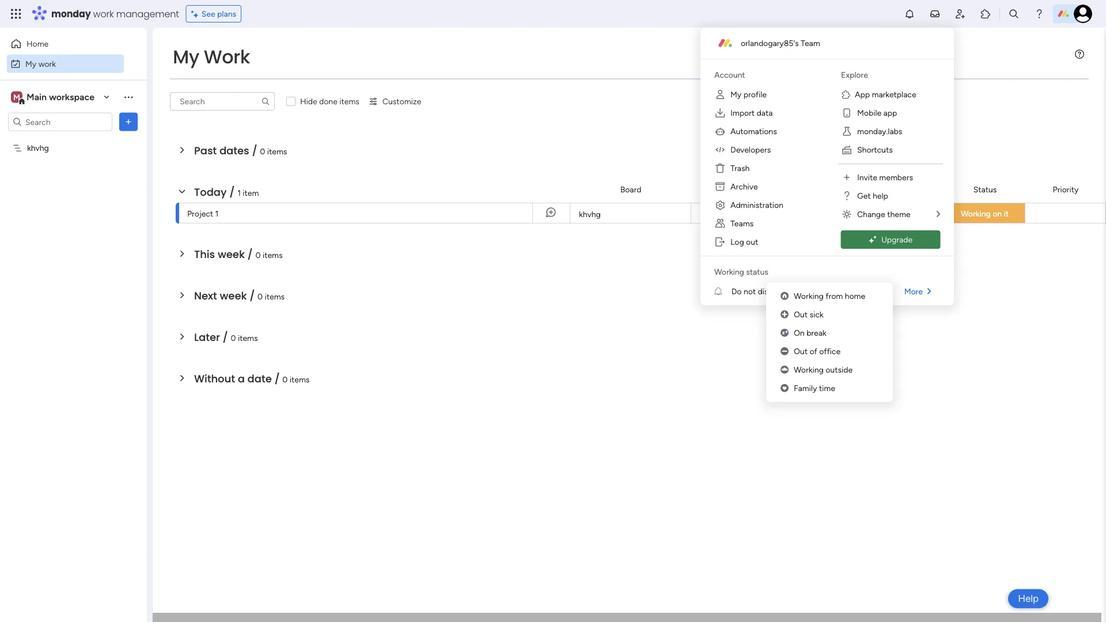 Task type: locate. For each thing, give the bounding box(es) containing it.
monday.labs
[[857, 126, 902, 136]]

0 horizontal spatial my
[[25, 59, 36, 69]]

next week / 0 items
[[194, 288, 285, 303]]

out
[[746, 237, 758, 247]]

items down "this week / 0 items"
[[265, 292, 285, 301]]

working status sick image
[[781, 310, 789, 319]]

week for next
[[220, 288, 247, 303]]

0 horizontal spatial this
[[194, 247, 215, 262]]

work right monday
[[93, 7, 114, 20]]

/
[[252, 143, 257, 158], [229, 185, 235, 199], [248, 247, 253, 262], [250, 288, 255, 303], [223, 330, 228, 345], [274, 371, 280, 386]]

not
[[744, 287, 756, 296]]

week
[[218, 247, 245, 262], [220, 288, 247, 303]]

log out
[[731, 237, 758, 247]]

administration
[[731, 200, 784, 210]]

items up next week / 0 items
[[263, 250, 283, 260]]

2 out from the top
[[794, 347, 808, 356]]

select product image
[[10, 8, 22, 20]]

item
[[243, 188, 259, 198]]

Filter dashboard by text search field
[[170, 92, 275, 111]]

apps image
[[980, 8, 992, 20]]

shortcuts
[[857, 145, 893, 155]]

my right my profile 'icon'
[[731, 90, 742, 99]]

work inside button
[[38, 59, 56, 69]]

2 horizontal spatial my
[[731, 90, 742, 99]]

0 vertical spatial out
[[794, 310, 808, 319]]

mobile app image
[[841, 107, 853, 119]]

plans
[[217, 9, 236, 19]]

out left of
[[794, 347, 808, 356]]

help
[[873, 191, 888, 201]]

1 vertical spatial week
[[220, 288, 247, 303]]

out of office
[[794, 347, 841, 356]]

profile
[[744, 90, 767, 99]]

my for my work
[[25, 59, 36, 69]]

my profile link
[[705, 85, 823, 104]]

working up out sick
[[794, 291, 824, 301]]

working for working on it
[[961, 209, 991, 219]]

v2 surfce notifications image
[[714, 285, 732, 298]]

working left on
[[961, 209, 991, 219]]

this down project 1
[[194, 247, 215, 262]]

working
[[961, 209, 991, 219], [714, 267, 744, 277], [794, 291, 824, 301], [794, 365, 824, 375]]

week up next week / 0 items
[[218, 247, 245, 262]]

help button
[[1008, 589, 1049, 608]]

my for my work
[[173, 44, 199, 70]]

items inside next week / 0 items
[[265, 292, 285, 301]]

working for working status
[[714, 267, 744, 277]]

0 down "this week / 0 items"
[[258, 292, 263, 301]]

my left work
[[173, 44, 199, 70]]

option
[[0, 138, 147, 140]]

status
[[746, 267, 768, 277]]

disturb
[[758, 287, 783, 296]]

members
[[879, 173, 913, 182]]

administration image
[[714, 199, 726, 211]]

my inside my work button
[[25, 59, 36, 69]]

1 vertical spatial this
[[194, 247, 215, 262]]

this left month
[[714, 210, 727, 219]]

marketplace
[[872, 90, 916, 99]]

1 vertical spatial work
[[38, 59, 56, 69]]

khvhg list box
[[0, 136, 147, 313]]

items right later
[[238, 333, 258, 343]]

home button
[[7, 35, 124, 53]]

this month
[[714, 210, 751, 219]]

off
[[845, 287, 857, 296]]

import data
[[731, 108, 773, 118]]

workspace selection element
[[11, 90, 96, 105]]

1 horizontal spatial khvhg
[[579, 209, 601, 219]]

0 horizontal spatial work
[[38, 59, 56, 69]]

from
[[826, 291, 843, 301]]

menu image
[[1075, 50, 1084, 59]]

0 up next week / 0 items
[[256, 250, 261, 260]]

workspace options image
[[123, 91, 134, 103]]

invite members image
[[841, 172, 853, 183]]

my
[[173, 44, 199, 70], [25, 59, 36, 69], [731, 90, 742, 99]]

0 right later
[[231, 333, 236, 343]]

working status on break image
[[781, 328, 789, 338]]

search image
[[261, 97, 270, 106]]

shortcuts image
[[841, 144, 853, 156]]

week right 'next'
[[220, 288, 247, 303]]

on for on break
[[794, 328, 805, 338]]

home
[[845, 291, 865, 301]]

on
[[809, 287, 819, 296], [794, 328, 805, 338]]

my inside 'my profile' link
[[731, 90, 742, 99]]

automations
[[731, 126, 777, 136]]

options image
[[123, 116, 134, 128]]

work
[[204, 44, 250, 70]]

0 vertical spatial this
[[714, 210, 727, 219]]

0 inside "this week / 0 items"
[[256, 250, 261, 260]]

items inside later / 0 items
[[238, 333, 258, 343]]

trash image
[[714, 162, 726, 174]]

working status family image
[[781, 383, 789, 393]]

items right date
[[290, 375, 310, 384]]

upgrade stars new image
[[869, 236, 877, 244]]

1 vertical spatial out
[[794, 347, 808, 356]]

0 horizontal spatial on
[[794, 328, 805, 338]]

project
[[187, 209, 213, 218]]

sick
[[810, 310, 824, 319]]

0 right date
[[283, 375, 288, 384]]

working for working outside
[[794, 365, 824, 375]]

1 horizontal spatial on
[[809, 287, 819, 296]]

0 vertical spatial work
[[93, 7, 114, 20]]

1 vertical spatial on
[[794, 328, 805, 338]]

1 vertical spatial 1
[[215, 209, 219, 218]]

working up v2 surfce notifications icon
[[714, 267, 744, 277]]

developers image
[[714, 144, 726, 156]]

more
[[904, 287, 923, 296]]

0 vertical spatial khvhg
[[27, 143, 49, 153]]

None search field
[[170, 92, 275, 111]]

account
[[714, 70, 745, 80]]

1 horizontal spatial this
[[714, 210, 727, 219]]

this for month
[[714, 210, 727, 219]]

0 inside past dates / 0 items
[[260, 146, 265, 156]]

more link
[[895, 282, 940, 301]]

1 right project on the left top of the page
[[215, 209, 219, 218]]

0 right dates
[[260, 146, 265, 156]]

archive image
[[714, 181, 726, 192]]

today / 1 item
[[194, 185, 259, 199]]

data
[[757, 108, 773, 118]]

1 horizontal spatial work
[[93, 7, 114, 20]]

work down home on the left of page
[[38, 59, 56, 69]]

1 horizontal spatial 1
[[237, 188, 241, 198]]

workspace
[[49, 92, 94, 103]]

items right dates
[[267, 146, 287, 156]]

next
[[194, 288, 217, 303]]

theme
[[887, 209, 911, 219]]

it
[[1004, 209, 1009, 219]]

customize
[[382, 97, 421, 106]]

1 horizontal spatial my
[[173, 44, 199, 70]]

0 inside next week / 0 items
[[258, 292, 263, 301]]

0 vertical spatial week
[[218, 247, 245, 262]]

this
[[714, 210, 727, 219], [194, 247, 215, 262]]

1 inside today / 1 item
[[237, 188, 241, 198]]

/ right dates
[[252, 143, 257, 158]]

working status wfh image
[[781, 291, 789, 301]]

gary orlando image
[[1074, 5, 1092, 23]]

on right 'working status on break' 'image'
[[794, 328, 805, 338]]

invite
[[857, 173, 877, 182]]

1 out from the top
[[794, 310, 808, 319]]

get help image
[[841, 190, 853, 202]]

working outside
[[794, 365, 853, 375]]

monday
[[51, 7, 91, 20]]

0 vertical spatial on
[[809, 287, 819, 296]]

0 vertical spatial 1
[[237, 188, 241, 198]]

out left sick
[[794, 310, 808, 319]]

import data link
[[705, 104, 823, 122]]

teams link
[[705, 214, 823, 233]]

working status
[[714, 267, 768, 277]]

1 vertical spatial khvhg
[[579, 209, 601, 219]]

invite members image
[[955, 8, 966, 20]]

on left from
[[809, 287, 819, 296]]

week for this
[[218, 247, 245, 262]]

0 horizontal spatial khvhg
[[27, 143, 49, 153]]

0 inside without a date / 0 items
[[283, 375, 288, 384]]

my down home on the left of page
[[25, 59, 36, 69]]

khvhg
[[27, 143, 49, 153], [579, 209, 601, 219]]

help
[[1018, 593, 1039, 605]]

/ left item
[[229, 185, 235, 199]]

1 left item
[[237, 188, 241, 198]]

items
[[340, 97, 359, 106], [267, 146, 287, 156], [263, 250, 283, 260], [265, 292, 285, 301], [238, 333, 258, 343], [290, 375, 310, 384]]

working up family
[[794, 365, 824, 375]]

later
[[194, 330, 220, 345]]



Task type: vqa. For each thing, say whether or not it's contained in the screenshot.
Close icon
no



Task type: describe. For each thing, give the bounding box(es) containing it.
working status outside image
[[781, 365, 789, 375]]

Search in workspace field
[[24, 115, 96, 128]]

items inside "this week / 0 items"
[[263, 250, 283, 260]]

project 1
[[187, 209, 219, 218]]

see plans
[[201, 9, 236, 19]]

invite members
[[857, 173, 913, 182]]

help image
[[1034, 8, 1045, 20]]

administration link
[[705, 196, 823, 214]]

my work
[[173, 44, 250, 70]]

developers
[[731, 145, 771, 155]]

of
[[810, 347, 817, 356]]

home
[[27, 39, 49, 49]]

on break
[[794, 328, 827, 338]]

priority
[[1053, 185, 1079, 194]]

board
[[620, 185, 641, 194]]

orlandogary85's
[[741, 38, 799, 48]]

log out image
[[714, 236, 726, 248]]

management
[[116, 7, 179, 20]]

working for working from home
[[794, 291, 824, 301]]

this week / 0 items
[[194, 247, 283, 262]]

list arrow image
[[928, 287, 931, 296]]

done
[[319, 97, 338, 106]]

without
[[194, 371, 235, 386]]

past
[[194, 143, 217, 158]]

on for on
[[809, 287, 819, 296]]

main workspace
[[27, 92, 94, 103]]

family
[[794, 383, 817, 393]]

this for week
[[194, 247, 215, 262]]

team
[[801, 38, 820, 48]]

am
[[932, 208, 944, 217]]

see
[[201, 9, 215, 19]]

items inside past dates / 0 items
[[267, 146, 287, 156]]

0 for this week /
[[256, 250, 261, 260]]

search everything image
[[1008, 8, 1020, 20]]

working status ooo image
[[781, 347, 789, 356]]

m
[[13, 92, 20, 102]]

without a date / 0 items
[[194, 371, 310, 386]]

log
[[731, 237, 744, 247]]

hide
[[300, 97, 317, 106]]

items inside without a date / 0 items
[[290, 375, 310, 384]]

trash
[[731, 163, 750, 173]]

get
[[857, 191, 871, 201]]

orlandogary85's team
[[741, 38, 820, 48]]

/ down "this week / 0 items"
[[250, 288, 255, 303]]

my profile image
[[714, 89, 726, 100]]

notifications image
[[904, 8, 916, 20]]

app
[[884, 108, 897, 118]]

mobile app
[[857, 108, 897, 118]]

monday work management
[[51, 7, 179, 20]]

dates
[[219, 143, 249, 158]]

automations image
[[714, 126, 726, 137]]

teams
[[731, 219, 754, 228]]

my profile
[[731, 90, 767, 99]]

get help
[[857, 191, 888, 201]]

0 inside later / 0 items
[[231, 333, 236, 343]]

on
[[993, 209, 1002, 219]]

explore
[[841, 70, 868, 80]]

today
[[194, 185, 227, 199]]

working from home
[[794, 291, 865, 301]]

work for my
[[38, 59, 56, 69]]

main
[[27, 92, 47, 103]]

inbox image
[[929, 8, 941, 20]]

my for my profile
[[731, 90, 742, 99]]

09:00
[[910, 208, 931, 217]]

0 horizontal spatial 1
[[215, 209, 219, 218]]

past dates / 0 items
[[194, 143, 287, 158]]

0 for past dates /
[[260, 146, 265, 156]]

group
[[732, 185, 755, 194]]

my work button
[[7, 54, 124, 73]]

khvhg inside list box
[[27, 143, 49, 153]]

archive
[[731, 182, 758, 192]]

change
[[857, 209, 885, 219]]

office
[[819, 347, 841, 356]]

outside
[[826, 365, 853, 375]]

out for out of office
[[794, 347, 808, 356]]

app
[[855, 90, 870, 99]]

archive link
[[705, 177, 823, 196]]

mobile
[[857, 108, 882, 118]]

teams image
[[714, 218, 726, 229]]

import data image
[[714, 107, 726, 119]]

items right done
[[340, 97, 359, 106]]

hide done items
[[300, 97, 359, 106]]

time
[[819, 383, 835, 393]]

family time
[[794, 383, 835, 393]]

/ right later
[[223, 330, 228, 345]]

work for monday
[[93, 7, 114, 20]]

a
[[238, 371, 245, 386]]

import
[[731, 108, 755, 118]]

/ up next week / 0 items
[[248, 247, 253, 262]]

nov 15, 09:00 am
[[883, 208, 944, 217]]

later / 0 items
[[194, 330, 258, 345]]

date
[[247, 371, 272, 386]]

trash link
[[705, 159, 823, 177]]

do
[[732, 287, 742, 296]]

working on it
[[961, 209, 1009, 219]]

v2 overdue deadline image
[[868, 208, 877, 219]]

do not disturb
[[732, 287, 783, 296]]

list arrow image
[[937, 210, 940, 218]]

out for out sick
[[794, 310, 808, 319]]

upgrade
[[881, 235, 913, 245]]

monday.labs image
[[841, 126, 853, 137]]

/ right date
[[274, 371, 280, 386]]

nov
[[883, 208, 897, 217]]

0 for next week /
[[258, 292, 263, 301]]

status
[[974, 185, 997, 194]]

workspace image
[[11, 91, 22, 103]]

out sick
[[794, 310, 824, 319]]

change theme image
[[841, 209, 853, 220]]

change theme
[[857, 209, 911, 219]]



